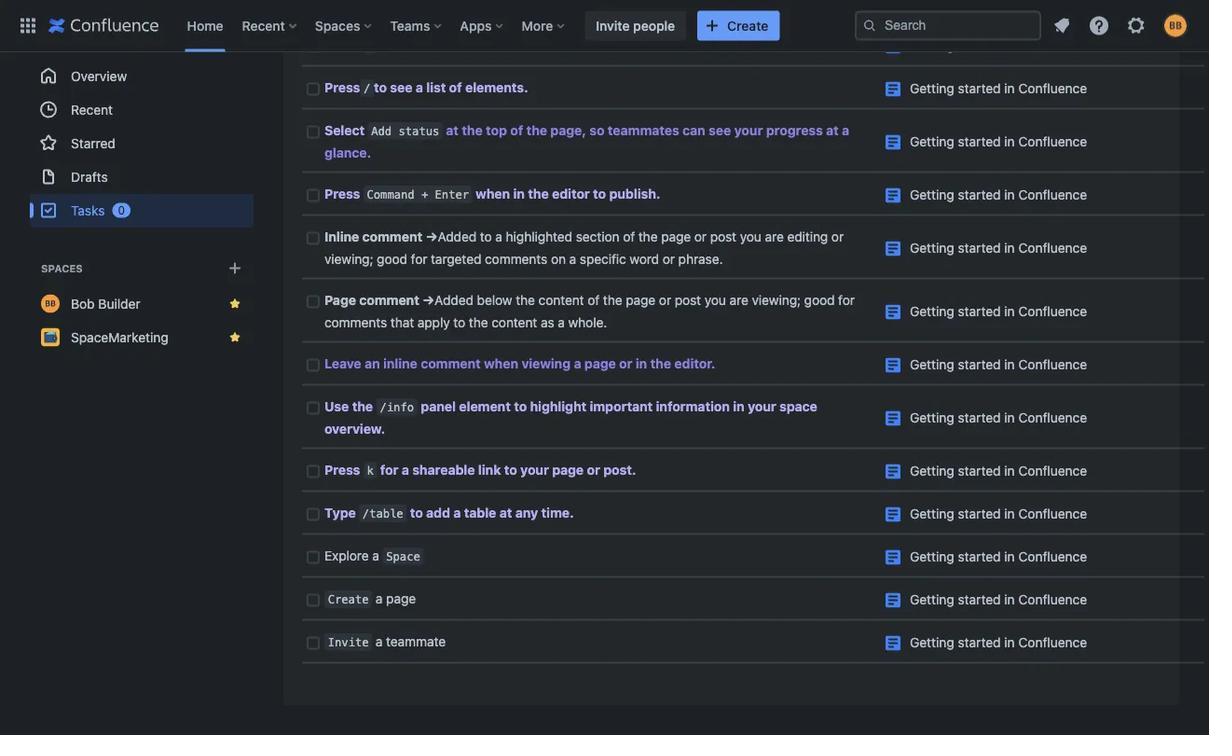 Task type: locate. For each thing, give the bounding box(es) containing it.
on
[[418, 37, 434, 52], [551, 251, 566, 267]]

press for to
[[325, 80, 360, 95]]

getting started in confluence link
[[911, 38, 1088, 53], [911, 81, 1088, 96], [911, 134, 1088, 149], [911, 187, 1088, 202], [911, 240, 1088, 256], [911, 304, 1088, 319], [911, 357, 1088, 372], [911, 410, 1088, 425], [911, 463, 1088, 479], [911, 506, 1088, 521], [911, 549, 1088, 564], [911, 592, 1088, 607], [911, 635, 1088, 650]]

added up 'targeted'
[[438, 229, 477, 244]]

create
[[728, 18, 769, 33], [328, 593, 369, 606]]

0 vertical spatial comment
[[363, 229, 423, 244]]

for
[[411, 251, 428, 267], [839, 292, 855, 308], [380, 462, 399, 478]]

0 horizontal spatial see
[[390, 80, 413, 95]]

when right 'enter'
[[476, 186, 510, 201]]

getting for 4th getting started in confluence link from the bottom of the page
[[911, 506, 955, 521]]

0 vertical spatial see
[[390, 80, 413, 95]]

to right link
[[505, 462, 518, 478]]

0 vertical spatial viewing;
[[325, 251, 374, 267]]

group containing overview
[[30, 60, 254, 228]]

spaces button
[[310, 11, 379, 41]]

of right list at left top
[[449, 80, 462, 95]]

getting for 4th getting started in confluence link
[[911, 187, 955, 202]]

confluence for 4th getting started in confluence link from the bottom of the page
[[1019, 506, 1088, 521]]

page title icon image for second getting started in confluence link from the bottom of the page
[[886, 593, 901, 608]]

1 vertical spatial comment
[[360, 292, 420, 308]]

7 confluence from the top
[[1019, 357, 1088, 372]]

13 confluence from the top
[[1019, 635, 1088, 650]]

1 confluence from the top
[[1019, 38, 1088, 53]]

teams
[[390, 18, 430, 33]]

getting started in confluence for 4th getting started in confluence link
[[911, 187, 1088, 202]]

0 vertical spatial →
[[426, 229, 438, 244]]

in for 3rd getting started in confluence link from the bottom of the page
[[1005, 549, 1016, 564]]

5 started from the top
[[959, 240, 1002, 256]]

11 getting started in confluence from the top
[[911, 549, 1088, 564]]

a inside at the top of the page, so teammates can see your progress at a glance.
[[842, 123, 850, 138]]

at right progress
[[827, 123, 839, 138]]

1 vertical spatial when
[[476, 186, 510, 201]]

12 getting from the top
[[911, 592, 955, 607]]

page title icon image for 3rd getting started in confluence link from the bottom of the page
[[886, 550, 901, 565]]

press for when
[[325, 37, 360, 52]]

1 vertical spatial unstar this space image
[[228, 330, 243, 345]]

3 page title icon image from the top
[[886, 82, 901, 97]]

content up as
[[539, 292, 585, 308]]

press left /
[[325, 80, 360, 95]]

publish.
[[610, 186, 661, 201]]

inline
[[325, 229, 359, 244]]

of inside "added below the content of the page or post you are viewing; good for comments that apply to the content as a whole."
[[588, 292, 600, 308]]

0 vertical spatial unstar this space image
[[228, 297, 243, 312]]

getting for 3rd getting started in confluence link from the bottom of the page
[[911, 549, 955, 564]]

apps button
[[455, 11, 511, 41]]

banner
[[0, 0, 1210, 52]]

12 confluence from the top
[[1019, 592, 1088, 607]]

→ up apply at top
[[423, 292, 435, 308]]

post inside "added below the content of the page or post you are viewing; good for comments that apply to the content as a whole."
[[675, 292, 702, 308]]

comment down apply at top
[[421, 356, 481, 371]]

1 horizontal spatial viewing;
[[752, 292, 801, 308]]

confluence image
[[49, 14, 159, 37], [49, 14, 159, 37]]

getting started in confluence for eighth getting started in confluence link
[[911, 410, 1088, 425]]

when left viewing
[[484, 356, 519, 371]]

1 vertical spatial comments
[[325, 315, 387, 330]]

8 page title icon image from the top
[[886, 358, 901, 373]]

invite left people
[[596, 18, 630, 33]]

you inside "added below the content of the page or post you are viewing; good for comments that apply to the content as a whole."
[[705, 292, 727, 308]]

1 vertical spatial on
[[551, 251, 566, 267]]

page title icon image for 4th getting started in confluence link
[[886, 188, 901, 203]]

progress
[[767, 123, 823, 138]]

your
[[735, 123, 763, 138], [748, 399, 777, 414], [521, 462, 549, 478]]

to right element
[[514, 399, 527, 414]]

0 vertical spatial are
[[765, 229, 784, 244]]

0 horizontal spatial invite
[[328, 636, 369, 649]]

0 vertical spatial you
[[740, 229, 762, 244]]

7 page title icon image from the top
[[886, 305, 901, 320]]

command
[[367, 188, 415, 201]]

6 page title icon image from the top
[[886, 242, 901, 257]]

0 vertical spatial recent
[[242, 18, 285, 33]]

unstar this space image inside bob builder "link"
[[228, 297, 243, 312]]

confluence for third getting started in confluence link from the top
[[1019, 134, 1088, 149]]

6 started from the top
[[959, 304, 1002, 319]]

13 getting from the top
[[911, 635, 955, 650]]

5 getting started in confluence from the top
[[911, 240, 1088, 256]]

invite inside invite a teammate
[[328, 636, 369, 649]]

are inside "added below the content of the page or post you are viewing; good for comments that apply to the content as a whole."
[[730, 292, 749, 308]]

14 page title icon image from the top
[[886, 636, 901, 651]]

1 vertical spatial your
[[748, 399, 777, 414]]

4 confluence from the top
[[1019, 187, 1088, 202]]

13 getting started in confluence from the top
[[911, 635, 1088, 650]]

1 vertical spatial see
[[709, 123, 732, 138]]

1 horizontal spatial spaces
[[315, 18, 360, 33]]

9 page title icon image from the top
[[886, 411, 901, 426]]

4 started from the top
[[959, 187, 1002, 202]]

viewing; inside "added below the content of the page or post you are viewing; good for comments that apply to the content as a whole."
[[752, 292, 801, 308]]

editor.
[[558, 37, 599, 52], [675, 356, 716, 371]]

1 horizontal spatial for
[[411, 251, 428, 267]]

0 vertical spatial good
[[377, 251, 408, 267]]

create for create
[[728, 18, 769, 33]]

4 getting started in confluence link from the top
[[911, 187, 1088, 202]]

viewing; down inline on the left top of page
[[325, 251, 374, 267]]

a inside "added below the content of the page or post you are viewing; good for comments that apply to the content as a whole."
[[558, 315, 565, 330]]

0 horizontal spatial on
[[418, 37, 434, 52]]

→ for page comment →
[[423, 292, 435, 308]]

you left the editing
[[740, 229, 762, 244]]

3 getting started in confluence link from the top
[[911, 134, 1088, 149]]

apps
[[460, 18, 492, 33]]

comment down the command
[[363, 229, 423, 244]]

added up apply at top
[[435, 292, 474, 308]]

confluence for eighth getting started in confluence link
[[1019, 410, 1088, 425]]

your up any
[[521, 462, 549, 478]]

0 horizontal spatial content
[[492, 315, 538, 330]]

added
[[438, 229, 477, 244], [435, 292, 474, 308]]

0 horizontal spatial comments
[[325, 315, 387, 330]]

page down word
[[626, 292, 656, 308]]

12 getting started in confluence from the top
[[911, 592, 1088, 607]]

3 getting started in confluence from the top
[[911, 134, 1088, 149]]

1 getting from the top
[[911, 38, 955, 53]]

press left k at the bottom left
[[325, 462, 360, 478]]

9 getting started in confluence from the top
[[911, 463, 1088, 479]]

your left progress
[[735, 123, 763, 138]]

confluence for second getting started in confluence link from the bottom of the page
[[1019, 592, 1088, 607]]

use
[[325, 399, 349, 414]]

1 getting started in confluence link from the top
[[911, 38, 1088, 53]]

confluence for 7th getting started in confluence link
[[1019, 357, 1088, 372]]

to right apply at top
[[454, 315, 466, 330]]

highlighted
[[506, 229, 573, 244]]

list
[[427, 80, 446, 95]]

3 getting from the top
[[911, 134, 955, 149]]

recent up starred at the left of page
[[71, 102, 113, 118]]

confluence
[[1019, 38, 1088, 53], [1019, 81, 1088, 96], [1019, 134, 1088, 149], [1019, 187, 1088, 202], [1019, 240, 1088, 256], [1019, 304, 1088, 319], [1019, 357, 1088, 372], [1019, 410, 1088, 425], [1019, 463, 1088, 479], [1019, 506, 1088, 521], [1019, 549, 1088, 564], [1019, 592, 1088, 607], [1019, 635, 1088, 650]]

good down inline comment →
[[377, 251, 408, 267]]

press for for
[[325, 462, 360, 478]]

getting for 2nd getting started in confluence link from the top
[[911, 81, 955, 96]]

8 confluence from the top
[[1019, 410, 1088, 425]]

bob builder link
[[30, 287, 254, 321]]

1 horizontal spatial editor.
[[675, 356, 716, 371]]

comments down highlighted
[[485, 251, 548, 267]]

0 horizontal spatial viewing;
[[325, 251, 374, 267]]

0 vertical spatial added
[[438, 229, 477, 244]]

editor. up information
[[675, 356, 716, 371]]

0 horizontal spatial good
[[377, 251, 408, 267]]

11 page title icon image from the top
[[886, 507, 901, 522]]

to up 'targeted'
[[480, 229, 492, 244]]

0 horizontal spatial recent
[[71, 102, 113, 118]]

page title icon image for 2nd getting started in confluence link from the top
[[886, 82, 901, 97]]

the left editor
[[528, 186, 549, 201]]

added for page comment →
[[435, 292, 474, 308]]

tasks
[[71, 203, 105, 218]]

or right word
[[663, 251, 675, 267]]

space
[[780, 399, 818, 414]]

5 page title icon image from the top
[[886, 188, 901, 203]]

getting started in confluence
[[911, 38, 1088, 53], [911, 81, 1088, 96], [911, 134, 1088, 149], [911, 187, 1088, 202], [911, 240, 1088, 256], [911, 304, 1088, 319], [911, 357, 1088, 372], [911, 410, 1088, 425], [911, 463, 1088, 479], [911, 506, 1088, 521], [911, 549, 1088, 564], [911, 592, 1088, 607], [911, 635, 1088, 650]]

appswitcher icon image
[[17, 14, 39, 37]]

group
[[30, 60, 254, 228]]

1 vertical spatial create
[[328, 593, 369, 606]]

2 getting from the top
[[911, 81, 955, 96]]

panel
[[421, 399, 456, 414]]

1 horizontal spatial post
[[711, 229, 737, 244]]

→ up 'targeted'
[[426, 229, 438, 244]]

glance.
[[325, 145, 371, 160]]

0 horizontal spatial post
[[675, 292, 702, 308]]

confluence for eighth getting started in confluence link from the bottom
[[1019, 304, 1088, 319]]

11 getting started in confluence link from the top
[[911, 549, 1088, 564]]

1 vertical spatial →
[[423, 292, 435, 308]]

2 vertical spatial your
[[521, 462, 549, 478]]

create inside the create a page
[[328, 593, 369, 606]]

getting started in confluence for ninth getting started in confluence link from the bottom
[[911, 240, 1088, 256]]

1 vertical spatial editor.
[[675, 356, 716, 371]]

8 getting started in confluence from the top
[[911, 410, 1088, 425]]

2 vertical spatial comment
[[421, 356, 481, 371]]

your left space on the right of the page
[[748, 399, 777, 414]]

in for 4th getting started in confluence link from the bottom of the page
[[1005, 506, 1016, 521]]

leave an inline comment when viewing a page or in the editor.
[[325, 356, 716, 371]]

post up phrase.
[[711, 229, 737, 244]]

2 getting started in confluence link from the top
[[911, 81, 1088, 96]]

page title icon image for 9th getting started in confluence link from the top of the page
[[886, 465, 901, 479]]

spaces right recent popup button
[[315, 18, 360, 33]]

0 vertical spatial invite
[[596, 18, 630, 33]]

page up phrase.
[[662, 229, 691, 244]]

10 confluence from the top
[[1019, 506, 1088, 521]]

1 vertical spatial recent
[[71, 102, 113, 118]]

7 getting from the top
[[911, 357, 955, 372]]

of up whole.
[[588, 292, 600, 308]]

/table
[[363, 507, 404, 521]]

0 vertical spatial editor.
[[558, 37, 599, 52]]

added inside added to a highlighted section of the page or post you are editing or viewing; good for targeted comments on a specific word or phrase.
[[438, 229, 477, 244]]

editor. down "invite people" at top
[[558, 37, 599, 52]]

1 horizontal spatial create
[[728, 18, 769, 33]]

0 vertical spatial spaces
[[315, 18, 360, 33]]

press down the glance.
[[325, 186, 360, 201]]

2 press from the top
[[325, 80, 360, 95]]

0 vertical spatial for
[[411, 251, 428, 267]]

of
[[449, 80, 462, 95], [511, 123, 524, 138], [623, 229, 635, 244], [588, 292, 600, 308]]

getting for eighth getting started in confluence link
[[911, 410, 955, 425]]

8 getting from the top
[[911, 410, 955, 425]]

page title icon image for ninth getting started in confluence link from the bottom
[[886, 242, 901, 257]]

when down teams
[[380, 37, 415, 52]]

of up word
[[623, 229, 635, 244]]

added inside "added below the content of the page or post you are viewing; good for comments that apply to the content as a whole."
[[435, 292, 474, 308]]

comments
[[485, 251, 548, 267], [325, 315, 387, 330]]

3 confluence from the top
[[1019, 134, 1088, 149]]

your inside panel element to highlight important information in your space overview.
[[748, 399, 777, 414]]

comment for that
[[360, 292, 420, 308]]

on down teams
[[418, 37, 434, 52]]

getting for 9th getting started in confluence link from the top of the page
[[911, 463, 955, 479]]

1 vertical spatial added
[[435, 292, 474, 308]]

builder
[[98, 296, 141, 312]]

11 confluence from the top
[[1019, 549, 1088, 564]]

1 vertical spatial you
[[705, 292, 727, 308]]

good down the editing
[[805, 292, 835, 308]]

invite for invite people
[[596, 18, 630, 33]]

3 started from the top
[[959, 134, 1002, 149]]

you down phrase.
[[705, 292, 727, 308]]

2 confluence from the top
[[1019, 81, 1088, 96]]

on down highlighted
[[551, 251, 566, 267]]

1 vertical spatial invite
[[328, 636, 369, 649]]

1 started from the top
[[959, 38, 1002, 53]]

the up overview.
[[352, 399, 373, 414]]

invite down the create a page
[[328, 636, 369, 649]]

post
[[711, 229, 737, 244], [675, 292, 702, 308]]

0 vertical spatial create
[[728, 18, 769, 33]]

getting for 7th getting started in confluence link
[[911, 357, 955, 372]]

viewing; down the editing
[[752, 292, 801, 308]]

1 horizontal spatial good
[[805, 292, 835, 308]]

in for 7th getting started in confluence link
[[1005, 357, 1016, 372]]

for inside added to a highlighted section of the page or post you are editing or viewing; good for targeted comments on a specific word or phrase.
[[411, 251, 428, 267]]

13 page title icon image from the top
[[886, 593, 901, 608]]

settings icon image
[[1126, 14, 1148, 37]]

confluence for 1st getting started in confluence link from the top of the page
[[1019, 38, 1088, 53]]

12 page title icon image from the top
[[886, 550, 901, 565]]

spaces up bob on the left top
[[41, 263, 83, 275]]

inline
[[383, 356, 418, 371]]

on inside added to a highlighted section of the page or post you are editing or viewing; good for targeted comments on a specific word or phrase.
[[551, 251, 566, 267]]

when
[[380, 37, 415, 52], [476, 186, 510, 201], [484, 356, 519, 371]]

comment up that on the left of page
[[360, 292, 420, 308]]

type /table to add a table at any time.
[[325, 505, 574, 521]]

1 horizontal spatial you
[[740, 229, 762, 244]]

see
[[390, 80, 413, 95], [709, 123, 732, 138]]

1 horizontal spatial on
[[551, 251, 566, 267]]

post inside added to a highlighted section of the page or post you are editing or viewing; good for targeted comments on a specific word or phrase.
[[711, 229, 737, 244]]

you
[[740, 229, 762, 244], [705, 292, 727, 308]]

recent inside popup button
[[242, 18, 285, 33]]

viewing;
[[325, 251, 374, 267], [752, 292, 801, 308]]

or
[[695, 229, 707, 244], [832, 229, 844, 244], [663, 251, 675, 267], [659, 292, 672, 308], [620, 356, 633, 371], [587, 462, 601, 478]]

getting started in confluence for 2nd getting started in confluence link from the top
[[911, 81, 1088, 96]]

5 getting from the top
[[911, 240, 955, 256]]

select add status
[[325, 123, 440, 138]]

invite people button
[[585, 11, 687, 41]]

1 unstar this space image from the top
[[228, 297, 243, 312]]

see right /
[[390, 80, 413, 95]]

in for 1st getting started in confluence link from the top of the page
[[1005, 38, 1016, 53]]

1 vertical spatial good
[[805, 292, 835, 308]]

0 vertical spatial comments
[[485, 251, 548, 267]]

page title icon image
[[886, 0, 901, 11], [886, 39, 901, 54], [886, 82, 901, 97], [886, 135, 901, 150], [886, 188, 901, 203], [886, 242, 901, 257], [886, 305, 901, 320], [886, 358, 901, 373], [886, 411, 901, 426], [886, 465, 901, 479], [886, 507, 901, 522], [886, 550, 901, 565], [886, 593, 901, 608], [886, 636, 901, 651]]

1 horizontal spatial recent
[[242, 18, 285, 33]]

confluence for 2nd getting started in confluence link from the top
[[1019, 81, 1088, 96]]

1 horizontal spatial see
[[709, 123, 732, 138]]

6 confluence from the top
[[1019, 304, 1088, 319]]

10 getting started in confluence from the top
[[911, 506, 1088, 521]]

can
[[683, 123, 706, 138]]

create a space image
[[224, 257, 246, 280]]

use the /info
[[325, 399, 414, 414]]

unstar this space image for spacemarketing
[[228, 330, 243, 345]]

teammate
[[386, 634, 446, 649]]

unstar this space image inside spacemarketing 'link'
[[228, 330, 243, 345]]

your for press k for a shareable link to your page or post.
[[521, 462, 549, 478]]

2 started from the top
[[959, 81, 1002, 96]]

1 horizontal spatial invite
[[596, 18, 630, 33]]

overview.
[[325, 421, 385, 437]]

recent right 'home'
[[242, 18, 285, 33]]

at right status
[[446, 123, 459, 138]]

invite inside button
[[596, 18, 630, 33]]

to inside "added below the content of the page or post you are viewing; good for comments that apply to the content as a whole."
[[454, 315, 466, 330]]

1 vertical spatial for
[[839, 292, 855, 308]]

comment
[[363, 229, 423, 244], [360, 292, 420, 308], [421, 356, 481, 371]]

2 vertical spatial when
[[484, 356, 519, 371]]

page,
[[551, 123, 587, 138]]

0 horizontal spatial for
[[380, 462, 399, 478]]

0 horizontal spatial you
[[705, 292, 727, 308]]

1 vertical spatial viewing;
[[752, 292, 801, 308]]

6 getting from the top
[[911, 304, 955, 319]]

press command + enter when in the editor to publish.
[[325, 186, 661, 201]]

13 getting started in confluence link from the top
[[911, 635, 1088, 650]]

a
[[437, 37, 445, 52], [416, 80, 423, 95], [842, 123, 850, 138], [496, 229, 503, 244], [570, 251, 577, 267], [558, 315, 565, 330], [574, 356, 582, 371], [402, 462, 409, 478], [454, 505, 461, 521], [373, 548, 380, 563], [376, 591, 383, 606], [376, 634, 383, 649]]

at left any
[[500, 505, 512, 521]]

0 horizontal spatial are
[[730, 292, 749, 308]]

5 confluence from the top
[[1019, 240, 1088, 256]]

0 vertical spatial post
[[711, 229, 737, 244]]

added to a highlighted section of the page or post you are editing or viewing; good for targeted comments on a specific word or phrase.
[[325, 229, 848, 267]]

page title icon image for 1st getting started in confluence link from the top of the page
[[886, 39, 901, 54]]

people
[[634, 18, 676, 33]]

add
[[426, 505, 451, 521]]

0 vertical spatial content
[[539, 292, 585, 308]]

create inside dropdown button
[[728, 18, 769, 33]]

9 getting from the top
[[911, 463, 955, 479]]

the up word
[[639, 229, 658, 244]]

2 unstar this space image from the top
[[228, 330, 243, 345]]

added for inline comment →
[[438, 229, 477, 244]]

4 press from the top
[[325, 462, 360, 478]]

2 horizontal spatial for
[[839, 292, 855, 308]]

10 page title icon image from the top
[[886, 465, 901, 479]]

getting for eighth getting started in confluence link from the bottom
[[911, 304, 955, 319]]

recent
[[242, 18, 285, 33], [71, 102, 113, 118]]

4 getting started in confluence from the top
[[911, 187, 1088, 202]]

1 vertical spatial are
[[730, 292, 749, 308]]

1 vertical spatial post
[[675, 292, 702, 308]]

2 getting started in confluence from the top
[[911, 81, 1088, 96]]

spacemarketing link
[[30, 321, 254, 354]]

1 horizontal spatial are
[[765, 229, 784, 244]]

4 page title icon image from the top
[[886, 135, 901, 150]]

page title icon image for eighth getting started in confluence link
[[886, 411, 901, 426]]

content down below
[[492, 315, 538, 330]]

are
[[765, 229, 784, 244], [730, 292, 749, 308]]

post down phrase.
[[675, 292, 702, 308]]

getting for 1st getting started in confluence link from the top of the page
[[911, 38, 955, 53]]

or down word
[[659, 292, 672, 308]]

9 confluence from the top
[[1019, 463, 1088, 479]]

8 started from the top
[[959, 410, 1002, 425]]

1 vertical spatial content
[[492, 315, 538, 330]]

0 horizontal spatial create
[[328, 593, 369, 606]]

1 horizontal spatial comments
[[485, 251, 548, 267]]

word
[[630, 251, 660, 267]]

information
[[656, 399, 730, 414]]

11 getting from the top
[[911, 549, 955, 564]]

0 horizontal spatial spaces
[[41, 263, 83, 275]]

see right can
[[709, 123, 732, 138]]

of right top
[[511, 123, 524, 138]]

10 getting from the top
[[911, 506, 955, 521]]

press k for a shareable link to your page or post.
[[325, 462, 637, 478]]

getting
[[911, 38, 955, 53], [911, 81, 955, 96], [911, 134, 955, 149], [911, 187, 955, 202], [911, 240, 955, 256], [911, 304, 955, 319], [911, 357, 955, 372], [911, 410, 955, 425], [911, 463, 955, 479], [911, 506, 955, 521], [911, 549, 955, 564], [911, 592, 955, 607], [911, 635, 955, 650]]

7 getting started in confluence from the top
[[911, 357, 1088, 372]]

4 getting from the top
[[911, 187, 955, 202]]

2 vertical spatial for
[[380, 462, 399, 478]]

getting for 13th getting started in confluence link from the top of the page
[[911, 635, 955, 650]]

unstar this space image
[[228, 297, 243, 312], [228, 330, 243, 345]]

the up information
[[651, 356, 672, 371]]

the up whole.
[[603, 292, 623, 308]]

press left e
[[325, 37, 360, 52]]

to
[[483, 37, 496, 52], [374, 80, 387, 95], [593, 186, 607, 201], [480, 229, 492, 244], [454, 315, 466, 330], [514, 399, 527, 414], [505, 462, 518, 478], [410, 505, 423, 521]]

banner containing home
[[0, 0, 1210, 52]]

0 vertical spatial your
[[735, 123, 763, 138]]

page up time.
[[553, 462, 584, 478]]

1 press from the top
[[325, 37, 360, 52]]

3 press from the top
[[325, 186, 360, 201]]

getting started in confluence for 7th getting started in confluence link
[[911, 357, 1088, 372]]

you inside added to a highlighted section of the page or post you are editing or viewing; good for targeted comments on a specific word or phrase.
[[740, 229, 762, 244]]

comments down page
[[325, 315, 387, 330]]

starred link
[[30, 127, 254, 160]]

6 getting started in confluence from the top
[[911, 304, 1088, 319]]

2 page title icon image from the top
[[886, 39, 901, 54]]

1 getting started in confluence from the top
[[911, 38, 1088, 53]]

in for 9th getting started in confluence link from the top of the page
[[1005, 463, 1016, 479]]



Task type: vqa. For each thing, say whether or not it's contained in the screenshot.
leftmost create
yes



Task type: describe. For each thing, give the bounding box(es) containing it.
added below the content of the page or post you are viewing; good for comments that apply to the content as a whole.
[[325, 292, 859, 330]]

8 getting started in confluence link from the top
[[911, 410, 1088, 425]]

in for second getting started in confluence link from the bottom of the page
[[1005, 592, 1016, 607]]

notification icon image
[[1051, 14, 1074, 37]]

the right below
[[516, 292, 535, 308]]

drafts
[[71, 169, 108, 185]]

highlight
[[530, 399, 587, 414]]

→ for inline comment →
[[426, 229, 438, 244]]

press / to see a list of elements.
[[325, 80, 529, 95]]

select
[[325, 123, 365, 138]]

inline comment →
[[325, 229, 438, 244]]

getting started in confluence for 4th getting started in confluence link from the bottom of the page
[[911, 506, 1088, 521]]

panel element to highlight important information in your space overview.
[[325, 399, 821, 437]]

11 started from the top
[[959, 549, 1002, 564]]

page title icon image for 7th getting started in confluence link
[[886, 358, 901, 373]]

in for 13th getting started in confluence link from the top of the page
[[1005, 635, 1016, 650]]

targeted
[[431, 251, 482, 267]]

or right the editing
[[832, 229, 844, 244]]

explore
[[325, 548, 369, 563]]

comments inside "added below the content of the page or post you are viewing; good for comments that apply to the content as a whole."
[[325, 315, 387, 330]]

2 horizontal spatial at
[[827, 123, 839, 138]]

more button
[[516, 11, 572, 41]]

bob builder
[[71, 296, 141, 312]]

spaces inside popup button
[[315, 18, 360, 33]]

phrase.
[[679, 251, 723, 267]]

10 started from the top
[[959, 506, 1002, 521]]

link
[[479, 462, 501, 478]]

1 page title icon image from the top
[[886, 0, 901, 11]]

page down apps
[[448, 37, 480, 52]]

page title icon image for 13th getting started in confluence link from the top of the page
[[886, 636, 901, 651]]

global element
[[11, 0, 855, 52]]

page comment →
[[325, 292, 435, 308]]

6 getting started in confluence link from the top
[[911, 304, 1088, 319]]

/info
[[380, 401, 414, 414]]

editor
[[552, 186, 590, 201]]

10 getting started in confluence link from the top
[[911, 506, 1088, 521]]

13 started from the top
[[959, 635, 1002, 650]]

getting started in confluence for 13th getting started in confluence link from the top of the page
[[911, 635, 1088, 650]]

important
[[590, 399, 653, 414]]

getting started in confluence for eighth getting started in confluence link from the bottom
[[911, 304, 1088, 319]]

getting started in confluence for second getting started in confluence link from the bottom of the page
[[911, 592, 1088, 607]]

in for 2nd getting started in confluence link from the top
[[1005, 81, 1016, 96]]

getting started in confluence for 3rd getting started in confluence link from the bottom of the page
[[911, 549, 1088, 564]]

confluence for 4th getting started in confluence link
[[1019, 187, 1088, 202]]

invite people
[[596, 18, 676, 33]]

0
[[118, 204, 125, 217]]

enter
[[435, 188, 469, 201]]

in for ninth getting started in confluence link from the bottom
[[1005, 240, 1016, 256]]

whole.
[[569, 315, 608, 330]]

7 getting started in confluence link from the top
[[911, 357, 1088, 372]]

are inside added to a highlighted section of the page or post you are editing or viewing; good for targeted comments on a specific word or phrase.
[[765, 229, 784, 244]]

page down the space
[[386, 591, 416, 606]]

viewing
[[522, 356, 571, 371]]

overview
[[71, 69, 127, 84]]

page title icon image for third getting started in confluence link from the top
[[886, 135, 901, 150]]

editing
[[788, 229, 829, 244]]

getting started in confluence for 1st getting started in confluence link from the top of the page
[[911, 38, 1088, 53]]

see inside at the top of the page, so teammates can see your progress at a glance.
[[709, 123, 732, 138]]

0 vertical spatial when
[[380, 37, 415, 52]]

recent button
[[237, 11, 304, 41]]

specific
[[580, 251, 627, 267]]

in for eighth getting started in confluence link
[[1005, 410, 1016, 425]]

add
[[372, 125, 392, 138]]

starred
[[71, 136, 116, 151]]

getting started in confluence for 9th getting started in confluence link from the top of the page
[[911, 463, 1088, 479]]

create for create a page
[[328, 593, 369, 606]]

in inside panel element to highlight important information in your space overview.
[[733, 399, 745, 414]]

in for eighth getting started in confluence link from the bottom
[[1005, 304, 1016, 319]]

to inside added to a highlighted section of the page or post you are editing or viewing; good for targeted comments on a specific word or phrase.
[[480, 229, 492, 244]]

e
[[367, 39, 374, 52]]

overview link
[[30, 60, 254, 93]]

of inside added to a highlighted section of the page or post you are editing or viewing; good for targeted comments on a specific word or phrase.
[[623, 229, 635, 244]]

as
[[541, 315, 555, 330]]

invite a teammate
[[328, 634, 446, 649]]

so
[[590, 123, 605, 138]]

1 vertical spatial spaces
[[41, 263, 83, 275]]

apply
[[418, 315, 450, 330]]

or up phrase.
[[695, 229, 707, 244]]

invite for invite a teammate
[[328, 636, 369, 649]]

in for third getting started in confluence link from the top
[[1005, 134, 1016, 149]]

or left post. on the bottom of page
[[587, 462, 601, 478]]

for inside "added below the content of the page or post you are viewing; good for comments that apply to the content as a whole."
[[839, 292, 855, 308]]

bob
[[71, 296, 95, 312]]

12 started from the top
[[959, 592, 1002, 607]]

below
[[477, 292, 513, 308]]

page inside "added below the content of the page or post you are viewing; good for comments that apply to the content as a whole."
[[626, 292, 656, 308]]

section
[[576, 229, 620, 244]]

more
[[522, 18, 554, 33]]

0 horizontal spatial at
[[446, 123, 459, 138]]

space
[[386, 550, 421, 563]]

to left the add
[[410, 505, 423, 521]]

k
[[367, 464, 374, 478]]

recent link
[[30, 93, 254, 127]]

page down whole.
[[585, 356, 616, 371]]

an
[[365, 356, 380, 371]]

press for +
[[325, 186, 360, 201]]

leave
[[325, 356, 362, 371]]

comments inside added to a highlighted section of the page or post you are editing or viewing; good for targeted comments on a specific word or phrase.
[[485, 251, 548, 267]]

confluence for ninth getting started in confluence link from the bottom
[[1019, 240, 1088, 256]]

table
[[464, 505, 497, 521]]

12 getting started in confluence link from the top
[[911, 592, 1088, 607]]

5 getting started in confluence link from the top
[[911, 240, 1088, 256]]

7 started from the top
[[959, 357, 1002, 372]]

top
[[486, 123, 507, 138]]

teams button
[[385, 11, 449, 41]]

1 horizontal spatial content
[[539, 292, 585, 308]]

type
[[325, 505, 356, 521]]

create button
[[698, 11, 780, 41]]

that
[[391, 315, 414, 330]]

or inside "added below the content of the page or post you are viewing; good for comments that apply to the content as a whole."
[[659, 292, 672, 308]]

explore a space
[[325, 548, 421, 563]]

the down below
[[469, 315, 488, 330]]

press e when on a page to open the editor.
[[325, 37, 599, 52]]

any
[[516, 505, 539, 521]]

to inside panel element to highlight important information in your space overview.
[[514, 399, 527, 414]]

confluence for 13th getting started in confluence link from the top of the page
[[1019, 635, 1088, 650]]

getting for second getting started in confluence link from the bottom of the page
[[911, 592, 955, 607]]

page
[[325, 292, 356, 308]]

when for comment
[[484, 356, 519, 371]]

when for enter
[[476, 186, 510, 201]]

help icon image
[[1089, 14, 1111, 37]]

0 horizontal spatial editor.
[[558, 37, 599, 52]]

in for 4th getting started in confluence link
[[1005, 187, 1016, 202]]

getting for third getting started in confluence link from the top
[[911, 134, 955, 149]]

to right editor
[[593, 186, 607, 201]]

viewing; inside added to a highlighted section of the page or post you are editing or viewing; good for targeted comments on a specific word or phrase.
[[325, 251, 374, 267]]

9 started from the top
[[959, 463, 1002, 479]]

or up important
[[620, 356, 633, 371]]

confluence for 9th getting started in confluence link from the top of the page
[[1019, 463, 1088, 479]]

the left page, on the left of the page
[[527, 123, 548, 138]]

to right /
[[374, 80, 387, 95]]

good inside added to a highlighted section of the page or post you are editing or viewing; good for targeted comments on a specific word or phrase.
[[377, 251, 408, 267]]

good inside "added below the content of the page or post you are viewing; good for comments that apply to the content as a whole."
[[805, 292, 835, 308]]

spacemarketing
[[71, 330, 169, 345]]

1 horizontal spatial at
[[500, 505, 512, 521]]

teammates
[[608, 123, 680, 138]]

page inside added to a highlighted section of the page or post you are editing or viewing; good for targeted comments on a specific word or phrase.
[[662, 229, 691, 244]]

Search field
[[855, 11, 1042, 41]]

page title icon image for eighth getting started in confluence link from the bottom
[[886, 305, 901, 320]]

to down apps
[[483, 37, 496, 52]]

your for panel element to highlight important information in your space overview.
[[748, 399, 777, 414]]

status
[[399, 125, 440, 138]]

search image
[[863, 18, 878, 33]]

drafts link
[[30, 160, 254, 194]]

time.
[[542, 505, 574, 521]]

the inside added to a highlighted section of the page or post you are editing or viewing; good for targeted comments on a specific word or phrase.
[[639, 229, 658, 244]]

page title icon image for 4th getting started in confluence link from the bottom of the page
[[886, 507, 901, 522]]

elements.
[[466, 80, 529, 95]]

9 getting started in confluence link from the top
[[911, 463, 1088, 479]]

home
[[187, 18, 224, 33]]

+
[[422, 188, 428, 201]]

of inside at the top of the page, so teammates can see your progress at a glance.
[[511, 123, 524, 138]]

your inside at the top of the page, so teammates can see your progress at a glance.
[[735, 123, 763, 138]]

shareable
[[413, 462, 475, 478]]

getting for ninth getting started in confluence link from the bottom
[[911, 240, 955, 256]]

the down "more"
[[534, 37, 555, 52]]

unstar this space image for bob builder
[[228, 297, 243, 312]]

home link
[[181, 11, 229, 41]]

/
[[364, 82, 371, 95]]

the left top
[[462, 123, 483, 138]]

0 vertical spatial on
[[418, 37, 434, 52]]

getting started in confluence for third getting started in confluence link from the top
[[911, 134, 1088, 149]]

at the top of the page, so teammates can see your progress at a glance.
[[325, 123, 853, 160]]

comment for good
[[363, 229, 423, 244]]

confluence for 3rd getting started in confluence link from the bottom of the page
[[1019, 549, 1088, 564]]

open
[[499, 37, 531, 52]]

post.
[[604, 462, 637, 478]]



